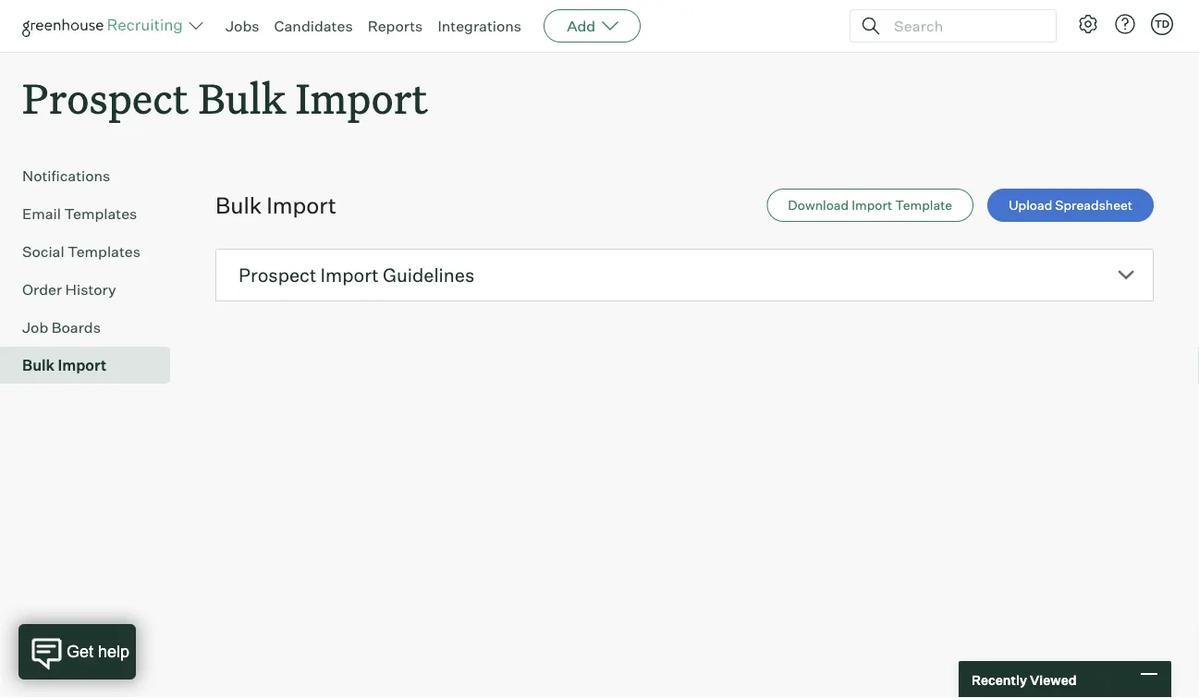 Task type: vqa. For each thing, say whether or not it's contained in the screenshot.
'(includes'
no



Task type: describe. For each thing, give the bounding box(es) containing it.
jobs link
[[226, 17, 259, 35]]

upload spreadsheet
[[1009, 197, 1133, 213]]

import left guidelines
[[320, 264, 379, 287]]

upload
[[1009, 197, 1052, 213]]

prospect import guidelines
[[239, 264, 475, 287]]

social templates
[[22, 242, 141, 261]]

reports
[[368, 17, 423, 35]]

add button
[[544, 9, 641, 43]]

job
[[22, 318, 48, 337]]

td button
[[1147, 9, 1177, 39]]

templates for social templates
[[68, 242, 141, 261]]

greenhouse recruiting image
[[22, 15, 189, 37]]

configure image
[[1077, 13, 1099, 35]]

notifications
[[22, 167, 110, 185]]

import down 'reports'
[[296, 70, 428, 125]]

templates for email templates
[[64, 205, 137, 223]]

download import template link
[[767, 189, 974, 222]]

candidates link
[[274, 17, 353, 35]]

0 vertical spatial bulk import
[[215, 192, 336, 219]]

notifications link
[[22, 165, 163, 187]]

order history link
[[22, 278, 163, 301]]

prospect for prospect bulk import
[[22, 70, 189, 125]]

history
[[65, 280, 116, 299]]

1 vertical spatial bulk import
[[22, 356, 106, 375]]

td
[[1155, 18, 1170, 30]]

boards
[[52, 318, 101, 337]]

bulk import link
[[22, 354, 163, 376]]

2 vertical spatial bulk
[[22, 356, 55, 375]]

upload spreadsheet button
[[988, 189, 1154, 222]]

1 vertical spatial bulk
[[215, 192, 262, 219]]

download
[[788, 197, 849, 213]]



Task type: locate. For each thing, give the bounding box(es) containing it.
recently viewed
[[972, 671, 1077, 688]]

1 vertical spatial prospect
[[239, 264, 316, 287]]

import down boards
[[58, 356, 106, 375]]

email templates
[[22, 205, 137, 223]]

social
[[22, 242, 64, 261]]

add
[[567, 17, 596, 35]]

templates up social templates link at the left of page
[[64, 205, 137, 223]]

Search text field
[[889, 12, 1039, 39]]

viewed
[[1030, 671, 1077, 688]]

job boards link
[[22, 316, 163, 339]]

1 horizontal spatial prospect
[[239, 264, 316, 287]]

templates up "order history" link
[[68, 242, 141, 261]]

0 horizontal spatial bulk import
[[22, 356, 106, 375]]

import up prospect import guidelines
[[266, 192, 336, 219]]

1 vertical spatial templates
[[68, 242, 141, 261]]

prospect
[[22, 70, 189, 125], [239, 264, 316, 287]]

integrations link
[[438, 17, 522, 35]]

0 vertical spatial bulk
[[198, 70, 286, 125]]

spreadsheet
[[1055, 197, 1133, 213]]

order history
[[22, 280, 116, 299]]

prospect for prospect import guidelines
[[239, 264, 316, 287]]

td button
[[1151, 13, 1173, 35]]

bulk import
[[215, 192, 336, 219], [22, 356, 106, 375]]

email templates link
[[22, 203, 163, 225]]

1 horizontal spatial bulk import
[[215, 192, 336, 219]]

recently
[[972, 671, 1027, 688]]

templates
[[64, 205, 137, 223], [68, 242, 141, 261]]

template
[[895, 197, 952, 213]]

order
[[22, 280, 62, 299]]

integrations
[[438, 17, 522, 35]]

import inside bulk import link
[[58, 356, 106, 375]]

download import template
[[788, 197, 952, 213]]

0 vertical spatial templates
[[64, 205, 137, 223]]

0 vertical spatial prospect
[[22, 70, 189, 125]]

email
[[22, 205, 61, 223]]

social templates link
[[22, 241, 163, 263]]

reports link
[[368, 17, 423, 35]]

prospect bulk import
[[22, 70, 428, 125]]

import inside download import template link
[[852, 197, 892, 213]]

import
[[296, 70, 428, 125], [266, 192, 336, 219], [852, 197, 892, 213], [320, 264, 379, 287], [58, 356, 106, 375]]

guidelines
[[383, 264, 475, 287]]

bulk
[[198, 70, 286, 125], [215, 192, 262, 219], [22, 356, 55, 375]]

0 horizontal spatial prospect
[[22, 70, 189, 125]]

candidates
[[274, 17, 353, 35]]

jobs
[[226, 17, 259, 35]]

job boards
[[22, 318, 101, 337]]

import left "template"
[[852, 197, 892, 213]]



